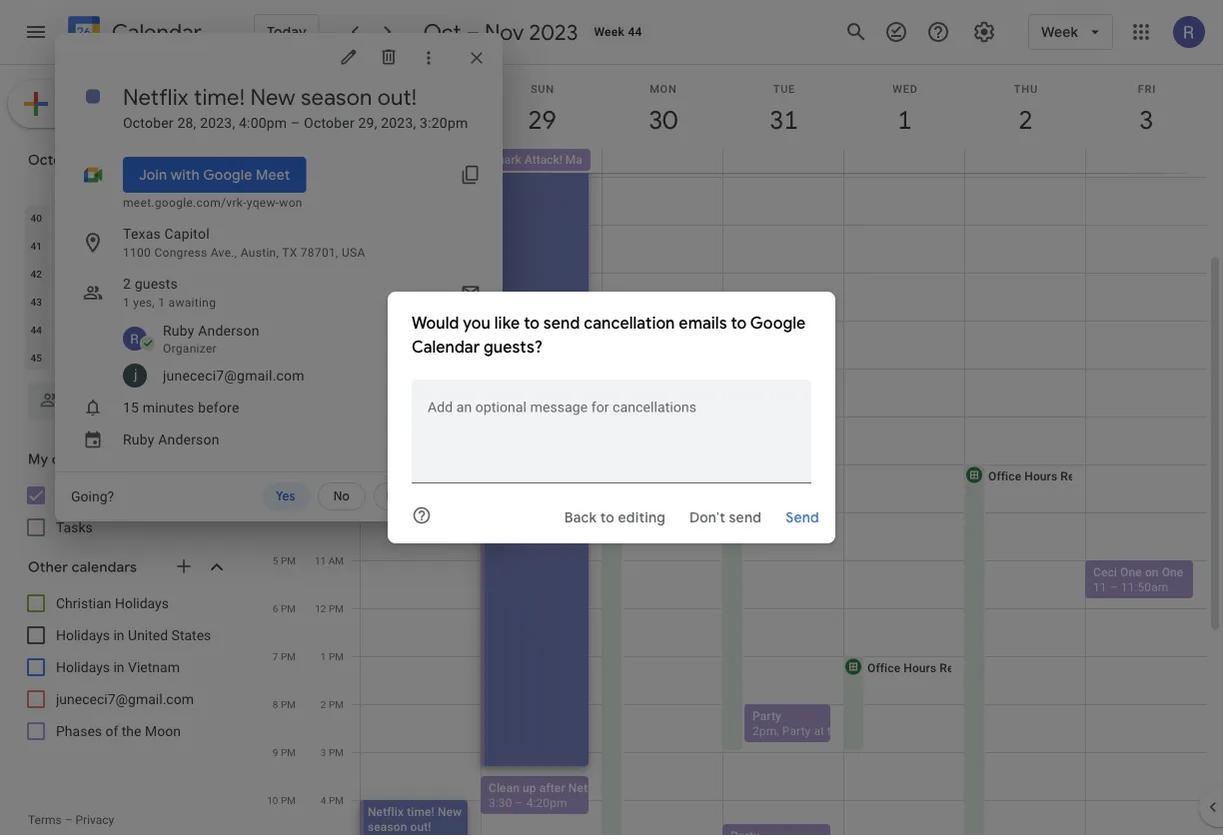 Task type: describe. For each thing, give the bounding box(es) containing it.
10 for the 10 "element"
[[136, 240, 147, 252]]

november 4 element
[[51, 346, 75, 370]]

moon
[[145, 723, 181, 740]]

junececi7@gmail.com inside other calendars list
[[56, 691, 194, 708]]

15 minutes before
[[123, 399, 239, 416]]

2 t from the left
[[191, 184, 197, 196]]

10 pm
[[267, 795, 296, 807]]

november 1 element
[[156, 318, 180, 342]]

christian
[[56, 595, 111, 612]]

terms
[[28, 814, 62, 828]]

pm right 6 pm
[[329, 603, 344, 615]]

22 element
[[77, 290, 101, 314]]

states
[[172, 627, 211, 644]]

oct – nov 2023
[[424, 18, 578, 46]]

meet.google.com/vrk-yqew-won
[[123, 196, 303, 210]]

0 vertical spatial ruby anderson
[[123, 431, 220, 448]]

43
[[30, 296, 42, 308]]

am down 10 am
[[329, 555, 344, 567]]

pm left 3 pm
[[281, 747, 296, 759]]

4 element
[[156, 206, 180, 230]]

pm down 3 pm
[[329, 795, 344, 807]]

1 vertical spatial 2023
[[88, 151, 121, 169]]

0 horizontal spatial 12 pm
[[267, 315, 296, 327]]

cell containing office hours remade
[[722, 33, 864, 836]]

2 horizontal spatial october
[[304, 114, 355, 131]]

2 office hours remade cell from the left
[[843, 33, 985, 836]]

november 9 element
[[182, 346, 206, 370]]

pm up junececi7@gmail.com tree item
[[281, 315, 296, 327]]

guests
[[135, 275, 178, 292]]

41
[[30, 240, 42, 252]]

my
[[28, 451, 48, 469]]

organizer
[[163, 342, 217, 356]]

9 am
[[273, 171, 296, 183]]

1 office hours remade cell from the left
[[601, 33, 743, 836]]

2 guests 1 yes, 1 awaiting
[[123, 275, 216, 310]]

calendars for my calendars
[[52, 451, 117, 469]]

delete event image
[[379, 47, 399, 67]]

17 element
[[130, 262, 154, 286]]

row containing s
[[23, 176, 234, 204]]

10 for 10 am
[[315, 507, 326, 519]]

1100
[[123, 246, 151, 260]]

capitol
[[165, 225, 210, 242]]

11:50am
[[1122, 580, 1169, 594]]

holidays for united
[[56, 627, 110, 644]]

2 one from the left
[[1162, 565, 1184, 579]]

2 for pm
[[321, 699, 326, 711]]

1 t from the left
[[139, 184, 145, 196]]

1 vertical spatial ruby
[[123, 431, 155, 448]]

marathon
[[566, 153, 617, 167]]

calendar element
[[64, 12, 202, 56]]

14 element
[[51, 262, 75, 286]]

– right terms
[[65, 814, 73, 828]]

november 6 element
[[103, 346, 127, 370]]

netflix inside clean up after netflix binge 3:30 – 4:20pm
[[569, 781, 605, 795]]

in for vietnam
[[113, 659, 125, 676]]

september 30 element
[[51, 206, 75, 230]]

pm up 2 pm
[[329, 651, 344, 663]]

40
[[30, 212, 42, 224]]

gmt-05
[[311, 155, 345, 167]]

– inside netflix time! new season out! october 28, 2023, 4:00pm – october 29, 2023, 3:20pm
[[291, 114, 300, 131]]

calendars for other calendars
[[72, 559, 137, 577]]

w
[[164, 184, 172, 196]]

0 vertical spatial 4
[[273, 507, 278, 519]]

netflix time! new season out! heading
[[123, 83, 417, 111]]

9 for 9
[[192, 352, 197, 364]]

google inside would you like to send cancellation emails to google calendar guests?
[[751, 313, 806, 334]]

texas capitol 1100 congress ave., austin, tx 78701, usa
[[123, 225, 365, 260]]

out! for netflix time! new season out! october 28, 2023, 4:00pm – october 29, 2023, 3:20pm
[[378, 83, 417, 111]]

october 2023 grid
[[19, 176, 234, 372]]

0 vertical spatial holidays
[[115, 595, 169, 612]]

– right the oct
[[467, 18, 480, 46]]

would you like to send cancellation emails to google calendar guests? dialog
[[388, 292, 836, 544]]

10 for 10 pm
[[267, 795, 278, 807]]

6 element
[[209, 206, 233, 230]]

29,
[[358, 114, 378, 131]]

united
[[128, 627, 168, 644]]

5 for 5 pm
[[273, 555, 278, 567]]

2pm ,
[[753, 724, 783, 738]]

cell containing ceci one on one
[[1086, 33, 1208, 836]]

on
[[1146, 565, 1159, 579]]

netflix time! new season out! october 28, 2023, 4:00pm – october 29, 2023, 3:20pm
[[123, 83, 468, 131]]

10 element
[[130, 234, 154, 258]]

3 for 3
[[218, 324, 224, 336]]

2 horizontal spatial to
[[731, 313, 747, 334]]

5 for 5 am
[[321, 267, 326, 279]]

1 horizontal spatial 44
[[628, 25, 643, 39]]

holidays in united states
[[56, 627, 211, 644]]

holidays in vietnam
[[56, 659, 180, 676]]

would you like to send cancellation emails to google calendar guests?
[[412, 313, 806, 358]]

would
[[412, 313, 459, 334]]

21 element
[[51, 290, 75, 314]]

row group inside october 2023 grid
[[23, 204, 234, 372]]

Add an optional message for cancellations text field
[[412, 396, 812, 468]]

join with google meet
[[139, 166, 290, 184]]

40 row
[[23, 204, 234, 232]]

2 2023, from the left
[[381, 114, 416, 131]]

12 element
[[182, 234, 206, 258]]

18 element
[[156, 262, 180, 286]]

back
[[565, 509, 597, 527]]

m
[[111, 184, 120, 196]]

of
[[105, 723, 118, 740]]

november 3 element
[[209, 318, 233, 342]]

pm down yes
[[281, 507, 296, 519]]

going?
[[71, 489, 114, 505]]

4:20pm
[[527, 796, 568, 810]]

ruby anderson, attending, organizer tree item
[[95, 318, 503, 360]]

1 horizontal spatial october
[[123, 114, 174, 131]]

10 am
[[315, 507, 344, 519]]

20 element
[[209, 262, 233, 286]]

ruby inside ruby anderson organizer
[[163, 322, 195, 339]]

editing
[[618, 509, 666, 527]]

won
[[279, 196, 303, 210]]

netflix for netflix time! new season out! october 28, 2023, 4:00pm – october 29, 2023, 3:20pm
[[123, 83, 189, 111]]

1 horizontal spatial 2023
[[529, 18, 578, 46]]

45
[[30, 352, 42, 364]]

no button
[[318, 483, 366, 511]]

nov
[[485, 18, 524, 46]]

netflix time! new season out!
[[368, 805, 462, 834]]

1 vertical spatial anderson
[[158, 431, 220, 448]]

terms – privacy
[[28, 814, 114, 828]]

minutes
[[143, 399, 194, 416]]

3 pm
[[321, 747, 344, 759]]

9 for 9 am
[[273, 171, 278, 183]]

vietnam
[[128, 659, 180, 676]]

maybe button
[[374, 483, 438, 511]]

13 element
[[209, 234, 233, 258]]

25
[[162, 296, 174, 308]]

12 inside 'element'
[[189, 240, 200, 252]]

42
[[30, 268, 42, 280]]

shark attack! marathon
[[491, 153, 617, 167]]

13
[[215, 240, 226, 252]]

cancellation
[[584, 313, 675, 334]]

pm down 9 pm
[[281, 795, 296, 807]]

1 vertical spatial 4 pm
[[321, 795, 344, 807]]

ave.,
[[211, 246, 237, 260]]

44 inside october 2023 grid
[[30, 324, 42, 336]]

would you like to send cancellation emails to google calendar guests? heading
[[412, 312, 812, 360]]

other calendars list
[[4, 588, 248, 748]]

30
[[110, 324, 121, 336]]

8 for 8 pm
[[273, 699, 278, 711]]

maybe
[[387, 489, 425, 504]]

0 vertical spatial calendar
[[112, 18, 202, 46]]

remade for 2nd office hours remade cell
[[940, 661, 985, 675]]

netflix time! new season out! cell
[[360, 33, 482, 836]]

time! for netflix time! new season out!
[[407, 805, 435, 819]]

anderson inside ruby anderson organizer
[[198, 322, 260, 339]]

16
[[110, 268, 121, 280]]

3 element
[[130, 206, 154, 230]]

2 for guests
[[123, 275, 131, 292]]

send
[[786, 509, 820, 527]]

3 office hours remade cell from the left
[[964, 33, 1106, 836]]

am down no
[[329, 507, 344, 519]]

0 horizontal spatial 11 am
[[267, 267, 296, 279]]

season for netflix time! new season out!
[[368, 820, 407, 834]]

before
[[198, 399, 239, 416]]

28,
[[177, 114, 196, 131]]

party
[[753, 709, 782, 723]]

after
[[540, 781, 566, 795]]

october 2023
[[28, 151, 121, 169]]

27, today element
[[209, 290, 233, 314]]

am down tx
[[281, 267, 296, 279]]

don't send
[[690, 509, 762, 527]]

anderson inside my calendars list
[[90, 487, 150, 504]]

19
[[189, 268, 200, 280]]

1 vertical spatial 11 am
[[315, 555, 344, 567]]

2 element
[[103, 206, 127, 230]]

31 element
[[130, 318, 154, 342]]

7 element
[[51, 234, 75, 258]]

today button
[[254, 14, 320, 50]]

guests tree
[[47, 318, 503, 392]]

1 vertical spatial 12
[[267, 315, 278, 327]]

out! for netflix time! new season out!
[[410, 820, 432, 834]]

other calendars button
[[4, 552, 248, 584]]

pm down ruby anderson, attending, organizer tree item
[[281, 363, 296, 375]]

am down gmt+02
[[281, 171, 296, 183]]

the
[[122, 723, 141, 740]]

junececi7@gmail.com inside tree item
[[163, 367, 305, 384]]



Task type: vqa. For each thing, say whether or not it's contained in the screenshot.
THE AWAITING
yes



Task type: locate. For each thing, give the bounding box(es) containing it.
google
[[203, 166, 252, 184], [751, 313, 806, 334]]

– right 4:00pm
[[291, 114, 300, 131]]

calendars up christian holidays on the left bottom
[[72, 559, 137, 577]]

google right emails
[[751, 313, 806, 334]]

1 in from the top
[[113, 627, 125, 644]]

join with google meet link
[[123, 157, 306, 193]]

6 pm
[[273, 603, 296, 615]]

1 horizontal spatial time!
[[407, 805, 435, 819]]

1 pm down ruby anderson, attending, organizer tree item
[[273, 363, 296, 375]]

1 vertical spatial calendars
[[72, 559, 137, 577]]

new inside netflix time! new season out! october 28, 2023, 4:00pm – october 29, 2023, 3:20pm
[[250, 83, 296, 111]]

october up saturday column header
[[28, 151, 85, 169]]

in left vietnam
[[113, 659, 125, 676]]

7 for 7
[[139, 352, 145, 364]]

time! left '3:30'
[[407, 805, 435, 819]]

2 horizontal spatial ruby
[[163, 322, 195, 339]]

meet.google.com/vrk-
[[123, 196, 247, 210]]

pm up 6 pm
[[281, 555, 296, 567]]

out!
[[378, 83, 417, 111], [410, 820, 432, 834]]

1 pm up 2 pm
[[321, 651, 344, 663]]

0 vertical spatial time!
[[194, 83, 245, 111]]

to right like
[[524, 313, 540, 334]]

0 vertical spatial ruby
[[163, 322, 195, 339]]

junececi7@gmail.com up phases of the moon on the left bottom of the page
[[56, 691, 194, 708]]

0 horizontal spatial 2023,
[[200, 114, 235, 131]]

row group
[[23, 204, 234, 372]]

3:30
[[489, 796, 512, 810]]

23 element
[[103, 290, 127, 314]]

0 horizontal spatial 44
[[30, 324, 42, 336]]

4:00pm
[[239, 114, 287, 131]]

to inside button
[[601, 509, 615, 527]]

2 horizontal spatial 2
[[321, 699, 326, 711]]

0 vertical spatial 7
[[139, 352, 145, 364]]

netflix for netflix time! new season out!
[[368, 805, 404, 819]]

row containing 42
[[23, 260, 234, 288]]

holidays down christian
[[56, 627, 110, 644]]

yes,
[[133, 296, 155, 310]]

1 horizontal spatial 4 pm
[[321, 795, 344, 807]]

remade
[[819, 469, 864, 483], [1061, 469, 1106, 483], [698, 517, 743, 531], [940, 661, 985, 675]]

0 horizontal spatial 5
[[273, 555, 278, 567]]

send inside would you like to send cancellation emails to google calendar guests?
[[544, 313, 580, 334]]

1 horizontal spatial 12 pm
[[315, 603, 344, 615]]

1 horizontal spatial 12
[[267, 315, 278, 327]]

12 pm up junececi7@gmail.com tree item
[[267, 315, 296, 327]]

ruby anderson down minutes
[[123, 431, 220, 448]]

5 am
[[321, 267, 344, 279]]

0 vertical spatial season
[[301, 83, 372, 111]]

11 am right 5 pm
[[315, 555, 344, 567]]

gmt-
[[311, 155, 334, 167]]

you
[[463, 313, 491, 334]]

,
[[777, 724, 780, 738]]

calendar
[[112, 18, 202, 46], [412, 337, 480, 358]]

0 vertical spatial 12
[[189, 240, 200, 252]]

0 horizontal spatial ruby
[[56, 487, 87, 504]]

11 am
[[267, 267, 296, 279], [315, 555, 344, 567]]

back to editing button
[[557, 500, 674, 536]]

season inside netflix time! new season out!
[[368, 820, 407, 834]]

8 pm
[[273, 699, 296, 711]]

calendar inside would you like to send cancellation emails to google calendar guests?
[[412, 337, 480, 358]]

grid
[[256, 33, 1224, 836]]

holidays for vietnam
[[56, 659, 110, 676]]

october up 'gmt-05'
[[304, 114, 355, 131]]

ruby up organizer
[[163, 322, 195, 339]]

ruby anderson
[[123, 431, 220, 448], [56, 487, 150, 504]]

week 44
[[594, 25, 643, 39]]

row containing office hours remade
[[352, 33, 1208, 836]]

1 horizontal spatial new
[[438, 805, 462, 819]]

emails
[[679, 313, 727, 334]]

pm up 8 pm
[[281, 651, 296, 663]]

7 inside row
[[139, 352, 145, 364]]

f
[[218, 184, 224, 196]]

– down up
[[516, 796, 523, 810]]

2 up organizer
[[192, 324, 197, 336]]

24 element
[[130, 290, 154, 314]]

11 element
[[156, 234, 180, 258]]

28 element
[[51, 318, 75, 342]]

calendars inside dropdown button
[[72, 559, 137, 577]]

netflix inside netflix time! new season out! october 28, 2023, 4:00pm – october 29, 2023, 3:20pm
[[123, 83, 189, 111]]

2 right 8 pm
[[321, 699, 326, 711]]

saturday column header
[[49, 176, 76, 204]]

5 up "6"
[[273, 555, 278, 567]]

0 horizontal spatial one
[[1121, 565, 1143, 579]]

2 inside grid
[[321, 699, 326, 711]]

7 left november 8 element
[[139, 352, 145, 364]]

2023 up m at the top of page
[[88, 151, 121, 169]]

back to editing
[[565, 509, 666, 527]]

0 horizontal spatial google
[[203, 166, 252, 184]]

4 pm down yes
[[273, 507, 296, 519]]

10 down 9 pm
[[267, 795, 278, 807]]

0 vertical spatial junececi7@gmail.com
[[163, 367, 305, 384]]

row containing 45
[[23, 344, 234, 372]]

send inside button
[[729, 509, 762, 527]]

15
[[123, 399, 139, 416]]

1 vertical spatial 3
[[321, 747, 326, 759]]

send button
[[778, 500, 828, 536]]

season for netflix time! new season out! october 28, 2023, 4:00pm – october 29, 2023, 3:20pm
[[301, 83, 372, 111]]

1 right 7 pm on the bottom
[[321, 651, 326, 663]]

don't
[[690, 509, 726, 527]]

30 element
[[103, 318, 127, 342]]

in left united at the left bottom of the page
[[113, 627, 125, 644]]

cell containing clean up after netflix binge
[[481, 33, 639, 836]]

None search field
[[0, 376, 248, 420]]

my calendars list
[[4, 480, 248, 544]]

1 vertical spatial 4
[[321, 795, 326, 807]]

1 horizontal spatial netflix
[[368, 805, 404, 819]]

ruby inside my calendars list
[[56, 487, 87, 504]]

one right on
[[1162, 565, 1184, 579]]

one up 11:50am
[[1121, 565, 1143, 579]]

gmt+02
[[258, 155, 296, 167]]

3
[[218, 324, 224, 336], [321, 747, 326, 759]]

row
[[352, 33, 1208, 836], [23, 176, 234, 204], [23, 232, 234, 260], [23, 260, 234, 288], [23, 288, 234, 316], [23, 316, 234, 344], [23, 344, 234, 372]]

1 vertical spatial 8
[[165, 352, 171, 364]]

hours inside cell
[[783, 469, 816, 483]]

26
[[189, 296, 200, 308]]

– down ceci
[[1111, 580, 1119, 594]]

10 inside "element"
[[136, 240, 147, 252]]

ruby down "15"
[[123, 431, 155, 448]]

hours
[[783, 469, 816, 483], [1025, 469, 1058, 483], [662, 517, 695, 531], [904, 661, 937, 675]]

other
[[28, 559, 68, 577]]

2 inside 2 guests 1 yes, 1 awaiting
[[123, 275, 131, 292]]

ruby
[[163, 322, 195, 339], [123, 431, 155, 448], [56, 487, 87, 504]]

calendars up going? at the bottom
[[52, 451, 117, 469]]

2pm
[[753, 724, 777, 738]]

1 right 31 element
[[165, 324, 171, 336]]

anderson down 15 minutes before
[[158, 431, 220, 448]]

5 down 78701,
[[321, 267, 326, 279]]

ceci one on one 11 – 11:50am
[[1094, 565, 1184, 594]]

office hours remade button
[[722, 464, 864, 753], [964, 464, 1106, 836], [601, 512, 743, 836], [843, 656, 985, 753]]

0 vertical spatial google
[[203, 166, 252, 184]]

2 vertical spatial holidays
[[56, 659, 110, 676]]

ruby anderson organizer
[[163, 322, 260, 356]]

am down 78701,
[[329, 267, 344, 279]]

congress
[[154, 246, 207, 260]]

– inside clean up after netflix binge 3:30 – 4:20pm
[[516, 796, 523, 810]]

week
[[594, 25, 625, 39]]

0 horizontal spatial 3
[[218, 324, 224, 336]]

1 vertical spatial 2
[[192, 324, 197, 336]]

grid containing shark attack! marathon
[[256, 33, 1224, 836]]

4 pm
[[273, 507, 296, 519], [321, 795, 344, 807]]

1 vertical spatial out!
[[410, 820, 432, 834]]

0 vertical spatial 8
[[86, 240, 92, 252]]

0 horizontal spatial 7
[[139, 352, 145, 364]]

15 element
[[77, 262, 101, 286]]

31
[[136, 324, 147, 336]]

s
[[86, 184, 92, 196]]

november 10 element
[[209, 346, 233, 370]]

4 right 10 pm
[[321, 795, 326, 807]]

ruby anderson down my calendars dropdown button
[[56, 487, 150, 504]]

yes
[[276, 489, 295, 504]]

calendars inside dropdown button
[[52, 451, 117, 469]]

2 vertical spatial 12
[[315, 603, 326, 615]]

main drawer image
[[24, 20, 48, 44]]

11 inside october 2023 grid
[[162, 240, 174, 252]]

tx
[[282, 246, 297, 260]]

send right like
[[544, 313, 580, 334]]

season inside netflix time! new season out! october 28, 2023, 4:00pm – october 29, 2023, 3:20pm
[[301, 83, 372, 111]]

ruby anderson inside my calendars list
[[56, 487, 150, 504]]

8 right november 7 element
[[165, 352, 171, 364]]

to right emails
[[731, 313, 747, 334]]

2 vertical spatial 2
[[321, 699, 326, 711]]

1 horizontal spatial 2
[[192, 324, 197, 336]]

9 down gmt+02
[[273, 171, 278, 183]]

3 inside 'element'
[[218, 324, 224, 336]]

9 element
[[103, 234, 127, 258]]

12 right 6 pm
[[315, 603, 326, 615]]

1 down ruby anderson, attending, organizer tree item
[[273, 363, 278, 375]]

10 right november 9 element
[[215, 352, 226, 364]]

1 horizontal spatial google
[[751, 313, 806, 334]]

1 vertical spatial calendar
[[412, 337, 480, 358]]

1 horizontal spatial 7
[[273, 651, 278, 663]]

new for netflix time! new season out!
[[438, 805, 462, 819]]

9 up 10 pm
[[273, 747, 278, 759]]

0 horizontal spatial to
[[524, 313, 540, 334]]

1 horizontal spatial calendar
[[412, 337, 480, 358]]

2 vertical spatial 9
[[273, 747, 278, 759]]

2 vertical spatial netflix
[[368, 805, 404, 819]]

1 horizontal spatial ruby
[[123, 431, 155, 448]]

send right don't
[[729, 509, 762, 527]]

0 horizontal spatial 12
[[189, 240, 200, 252]]

3 for 3 pm
[[321, 747, 326, 759]]

with
[[171, 166, 200, 184]]

7 for 7 pm
[[273, 651, 278, 663]]

9 inside october 2023 grid
[[192, 352, 197, 364]]

1 horizontal spatial 8
[[165, 352, 171, 364]]

1 vertical spatial google
[[751, 313, 806, 334]]

11 inside ceci one on one 11 – 11:50am
[[1094, 580, 1107, 594]]

0 vertical spatial anderson
[[198, 322, 260, 339]]

0 horizontal spatial send
[[544, 313, 580, 334]]

2 inside november 2 element
[[192, 324, 197, 336]]

27 cell
[[208, 288, 234, 316]]

1 vertical spatial junececi7@gmail.com
[[56, 691, 194, 708]]

5 element
[[182, 206, 206, 230]]

2023, right 28,
[[200, 114, 235, 131]]

november 7 element
[[130, 346, 154, 370]]

10 for november 10 element
[[215, 352, 226, 364]]

1 inside october 2023 grid
[[165, 324, 171, 336]]

pm up 3 pm
[[329, 699, 344, 711]]

new up 4:00pm
[[250, 83, 296, 111]]

anderson up november 10 element
[[198, 322, 260, 339]]

0 vertical spatial 9
[[273, 171, 278, 183]]

anderson down my calendars dropdown button
[[90, 487, 150, 504]]

2 in from the top
[[113, 659, 125, 676]]

2023,
[[200, 114, 235, 131], [381, 114, 416, 131]]

2023
[[529, 18, 578, 46], [88, 151, 121, 169]]

2023 right nov
[[529, 18, 578, 46]]

0 vertical spatial new
[[250, 83, 296, 111]]

office hours remade cell
[[601, 33, 743, 836], [843, 33, 985, 836], [964, 33, 1106, 836]]

31 cell
[[128, 316, 155, 344]]

1 one from the left
[[1121, 565, 1143, 579]]

2023, right 29, on the left top
[[381, 114, 416, 131]]

2 vertical spatial anderson
[[90, 487, 150, 504]]

0 vertical spatial send
[[544, 313, 580, 334]]

netflix
[[123, 83, 189, 111], [569, 781, 605, 795], [368, 805, 404, 819]]

1 vertical spatial netflix
[[569, 781, 605, 795]]

1 vertical spatial 1 pm
[[321, 651, 344, 663]]

remade for first office hours remade cell from the right
[[1061, 469, 1106, 483]]

0 vertical spatial 44
[[628, 25, 643, 39]]

row containing 44
[[23, 316, 234, 344]]

1 horizontal spatial 11 am
[[315, 555, 344, 567]]

12 pm right 6 pm
[[315, 603, 344, 615]]

send
[[544, 313, 580, 334], [729, 509, 762, 527]]

0 horizontal spatial 1 pm
[[273, 363, 296, 375]]

11 right 5 pm
[[315, 555, 326, 567]]

7 inside grid
[[273, 651, 278, 663]]

out! inside netflix time! new season out!
[[410, 820, 432, 834]]

0 vertical spatial netflix
[[123, 83, 189, 111]]

join
[[139, 166, 167, 184]]

holidays down holidays in united states
[[56, 659, 110, 676]]

0 horizontal spatial 8
[[86, 240, 92, 252]]

5 pm
[[273, 555, 296, 567]]

row group containing 40
[[23, 204, 234, 372]]

2 right 16
[[123, 275, 131, 292]]

6
[[273, 603, 278, 615]]

holidays up united at the left bottom of the page
[[115, 595, 169, 612]]

junececi7@gmail.com up before
[[163, 367, 305, 384]]

other calendars
[[28, 559, 137, 577]]

0 vertical spatial 12 pm
[[267, 315, 296, 327]]

binge
[[608, 781, 639, 795]]

time! up 28,
[[194, 83, 245, 111]]

time! for netflix time! new season out! october 28, 2023, 4:00pm – october 29, 2023, 3:20pm
[[194, 83, 245, 111]]

column header
[[23, 176, 49, 204]]

3:20pm
[[420, 114, 468, 131]]

9 pm
[[273, 747, 296, 759]]

8 inside grid
[[273, 699, 278, 711]]

0 vertical spatial 4 pm
[[273, 507, 296, 519]]

yes button
[[262, 483, 310, 511]]

in for united
[[113, 627, 125, 644]]

0 horizontal spatial 4
[[273, 507, 278, 519]]

1 2023, from the left
[[200, 114, 235, 131]]

9 for 9 pm
[[273, 747, 278, 759]]

0 horizontal spatial calendar
[[112, 18, 202, 46]]

1 vertical spatial 7
[[273, 651, 278, 663]]

junececi7@gmail.com tree item
[[95, 360, 503, 392]]

ruby up the tasks
[[56, 487, 87, 504]]

new left '3:30'
[[438, 805, 462, 819]]

8 down 7 pm on the bottom
[[273, 699, 278, 711]]

pm down 2 pm
[[329, 747, 344, 759]]

16 element
[[103, 262, 127, 286]]

shark
[[491, 153, 522, 167]]

44 right week on the top of page
[[628, 25, 643, 39]]

1 vertical spatial season
[[368, 820, 407, 834]]

– inside ceci one on one 11 – 11:50am
[[1111, 580, 1119, 594]]

1 horizontal spatial one
[[1162, 565, 1184, 579]]

0 horizontal spatial 4 pm
[[273, 507, 296, 519]]

44
[[628, 25, 643, 39], [30, 324, 42, 336]]

05
[[334, 155, 345, 167]]

8 for november 8 element
[[165, 352, 171, 364]]

0 vertical spatial in
[[113, 627, 125, 644]]

terms link
[[28, 814, 62, 828]]

3 right november 2 element
[[218, 324, 224, 336]]

9
[[273, 171, 278, 183], [192, 352, 197, 364], [273, 747, 278, 759]]

0 horizontal spatial 2
[[123, 275, 131, 292]]

18
[[162, 268, 174, 280]]

7 down "6"
[[273, 651, 278, 663]]

2 horizontal spatial 8
[[273, 699, 278, 711]]

2 vertical spatial 8
[[273, 699, 278, 711]]

12 right november 3 'element'
[[267, 315, 278, 327]]

4 pm down 3 pm
[[321, 795, 344, 807]]

like
[[495, 313, 520, 334]]

cell
[[481, 33, 639, 836], [722, 33, 864, 836], [1086, 33, 1208, 836], [361, 149, 482, 173], [603, 149, 723, 173], [723, 149, 844, 173], [844, 149, 965, 173], [965, 149, 1086, 173], [1086, 149, 1207, 173]]

11 down austin,
[[267, 267, 278, 279]]

pm left 2 pm
[[281, 699, 296, 711]]

remade for 1st office hours remade cell
[[698, 517, 743, 531]]

0 vertical spatial calendars
[[52, 451, 117, 469]]

time! inside netflix time! new season out! october 28, 2023, 4:00pm – october 29, 2023, 3:20pm
[[194, 83, 245, 111]]

google up meet.google.com/vrk-yqew-won
[[203, 166, 252, 184]]

12 right "11" element
[[189, 240, 200, 252]]

november 2 element
[[182, 318, 206, 342]]

out! inside netflix time! new season out! october 28, 2023, 4:00pm – october 29, 2023, 3:20pm
[[378, 83, 417, 111]]

1 vertical spatial send
[[729, 509, 762, 527]]

netflix inside netflix time! new season out!
[[368, 805, 404, 819]]

calendar up 28,
[[112, 18, 202, 46]]

new
[[250, 83, 296, 111], [438, 805, 462, 819]]

new for netflix time! new season out! october 28, 2023, 4:00pm – october 29, 2023, 3:20pm
[[250, 83, 296, 111]]

tasks
[[56, 519, 93, 536]]

1 vertical spatial time!
[[407, 805, 435, 819]]

19 element
[[182, 262, 206, 286]]

25 element
[[156, 290, 180, 314]]

to right back
[[601, 509, 615, 527]]

11 right the 10 "element"
[[162, 240, 174, 252]]

calendar heading
[[108, 18, 202, 46]]

26 element
[[182, 290, 206, 314]]

1 vertical spatial 5
[[273, 555, 278, 567]]

0 vertical spatial 3
[[218, 324, 224, 336]]

0 horizontal spatial october
[[28, 151, 85, 169]]

holidays
[[115, 595, 169, 612], [56, 627, 110, 644], [56, 659, 110, 676]]

new inside netflix time! new season out!
[[438, 805, 462, 819]]

4 down yes
[[273, 507, 278, 519]]

0 horizontal spatial netflix
[[123, 83, 189, 111]]

44 left 28 element
[[30, 324, 42, 336]]

my calendars
[[28, 451, 117, 469]]

0 horizontal spatial 2023
[[88, 151, 121, 169]]

1 right yes,
[[158, 296, 165, 310]]

1 horizontal spatial 2023,
[[381, 114, 416, 131]]

up
[[523, 781, 537, 795]]

7
[[139, 352, 145, 364], [273, 651, 278, 663]]

1 vertical spatial holidays
[[56, 627, 110, 644]]

9 right november 8 element
[[192, 352, 197, 364]]

1 pm
[[273, 363, 296, 375], [321, 651, 344, 663]]

clean up after netflix binge 3:30 – 4:20pm
[[489, 781, 639, 810]]

pm right "6"
[[281, 603, 296, 615]]

row containing 43
[[23, 288, 234, 316]]

no
[[334, 489, 350, 504]]

1 horizontal spatial 4
[[321, 795, 326, 807]]

0 vertical spatial 1 pm
[[273, 363, 296, 375]]

guests?
[[484, 337, 543, 358]]

–
[[467, 18, 480, 46], [291, 114, 300, 131], [1111, 580, 1119, 594], [516, 796, 523, 810], [65, 814, 73, 828]]

privacy
[[76, 814, 114, 828]]

17
[[136, 268, 147, 280]]

2 vertical spatial ruby
[[56, 487, 87, 504]]

2 horizontal spatial 12
[[315, 603, 326, 615]]

8 left 9 element
[[86, 240, 92, 252]]

time! inside netflix time! new season out!
[[407, 805, 435, 819]]

11 down ceci
[[1094, 580, 1107, 594]]

2 pm
[[321, 699, 344, 711]]

0 vertical spatial 11 am
[[267, 267, 296, 279]]

1 vertical spatial new
[[438, 805, 462, 819]]

row containing 41
[[23, 232, 234, 260]]

0 vertical spatial out!
[[378, 83, 417, 111]]

1 horizontal spatial to
[[601, 509, 615, 527]]

22
[[83, 296, 95, 308]]

1 left 24
[[123, 296, 130, 310]]

27
[[215, 296, 226, 308]]

october left 28,
[[123, 114, 174, 131]]

november 8 element
[[156, 346, 180, 370]]

0 vertical spatial 2023
[[529, 18, 578, 46]]

texas
[[123, 225, 161, 242]]



